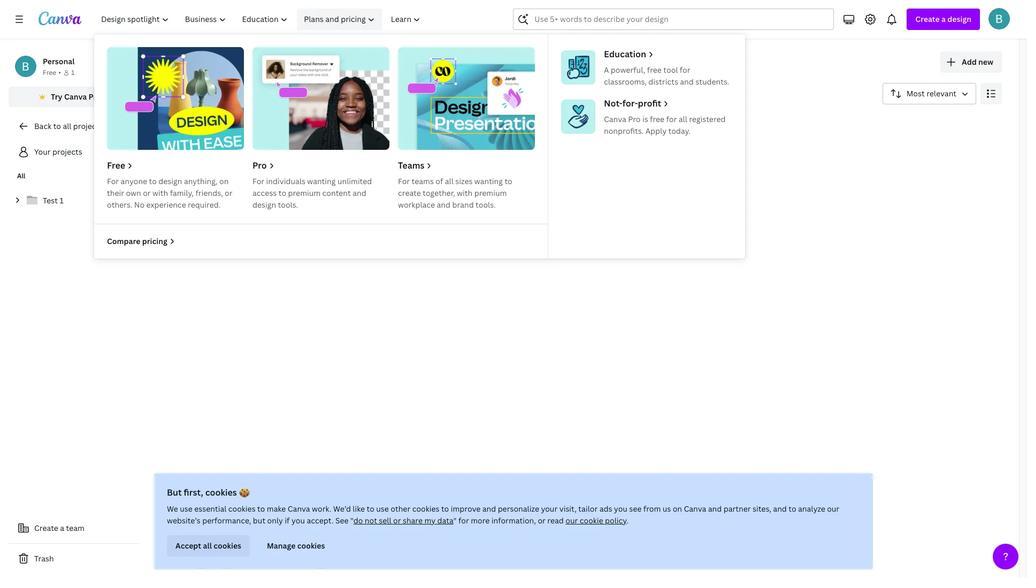 Task type: vqa. For each thing, say whether or not it's contained in the screenshot.
Animations to the right
no



Task type: locate. For each thing, give the bounding box(es) containing it.
try canva pro
[[51, 92, 101, 102]]

0 vertical spatial a
[[942, 14, 946, 24]]

use up website's
[[180, 504, 193, 514]]

1 vertical spatial free
[[107, 160, 125, 171]]

1 horizontal spatial on
[[673, 504, 683, 514]]

designs button
[[236, 113, 273, 133]]

all right the of on the top of page
[[445, 176, 454, 186]]

for up their
[[107, 176, 119, 186]]

you up the policy
[[615, 504, 628, 514]]

test 1 link
[[9, 190, 139, 212]]

and inside dropdown button
[[326, 14, 339, 24]]

1 horizontal spatial premium
[[475, 188, 507, 198]]

your
[[541, 504, 558, 514]]

folders
[[187, 118, 215, 128]]

canva right try
[[64, 92, 87, 102]]

for for pro
[[253, 176, 265, 186]]

performance,
[[202, 516, 251, 526]]

0 horizontal spatial tools.
[[278, 200, 298, 210]]

0 horizontal spatial premium
[[288, 188, 321, 198]]

to inside for teams of all sizes wanting to create together, with premium workplace and brand tools.
[[505, 176, 513, 186]]

a for design
[[942, 14, 946, 24]]

from
[[644, 504, 661, 514]]

1 vertical spatial your
[[34, 147, 51, 157]]

free up the anyone
[[107, 160, 125, 171]]

test for test 1 0 items
[[476, 177, 491, 188]]

1 horizontal spatial create
[[916, 14, 940, 24]]

pricing
[[341, 14, 366, 24], [142, 236, 167, 246]]

to right the back
[[53, 121, 61, 131]]

with down sizes
[[457, 188, 473, 198]]

2 with from the left
[[457, 188, 473, 198]]

and left partner
[[709, 504, 722, 514]]

create for create a team
[[34, 523, 58, 533]]

your projects inside "link"
[[34, 147, 82, 157]]

0 horizontal spatial create
[[34, 523, 58, 533]]

0 vertical spatial all
[[152, 118, 162, 128]]

a
[[942, 14, 946, 24], [60, 523, 64, 533]]

pricing right plans
[[341, 14, 366, 24]]

cookies down accept. on the left of page
[[297, 541, 325, 551]]

0 vertical spatial projects
[[191, 51, 262, 74]]

2 vertical spatial 1
[[60, 195, 64, 206]]

more
[[471, 516, 490, 526]]

create inside create a team button
[[34, 523, 58, 533]]

all inside "canva pro is free for all registered nonprofits. apply today."
[[679, 114, 688, 124]]

1 wanting from the left
[[307, 176, 336, 186]]

all
[[679, 114, 688, 124], [63, 121, 71, 131], [445, 176, 454, 186], [203, 541, 212, 551]]

1 for from the left
[[107, 176, 119, 186]]

with inside for teams of all sizes wanting to create together, with premium workplace and brand tools.
[[457, 188, 473, 198]]

1 horizontal spatial 1
[[71, 68, 75, 77]]

starred link
[[148, 169, 283, 207]]

partner
[[724, 504, 751, 514]]

0 horizontal spatial "
[[351, 516, 354, 526]]

with up experience
[[153, 188, 168, 198]]

1 horizontal spatial our
[[828, 504, 840, 514]]

read
[[548, 516, 564, 526]]

1 vertical spatial on
[[673, 504, 683, 514]]

1 vertical spatial a
[[60, 523, 64, 533]]

compare
[[107, 236, 140, 246]]

test inside test 1 link
[[43, 195, 58, 206]]

0 vertical spatial for
[[680, 65, 691, 75]]

pro left is
[[629, 114, 641, 124]]

free left •
[[43, 68, 56, 77]]

your
[[148, 51, 187, 74], [34, 147, 51, 157]]

free up districts
[[648, 65, 662, 75]]

all up 'today.'
[[679, 114, 688, 124]]

projects
[[191, 51, 262, 74], [73, 121, 103, 131], [53, 147, 82, 157]]

brand
[[453, 200, 474, 210]]

2 horizontal spatial for
[[680, 65, 691, 75]]

pro up access
[[253, 160, 267, 171]]

1 down your projects "link"
[[60, 195, 64, 206]]

for right the tool
[[680, 65, 691, 75]]

0 horizontal spatial wanting
[[307, 176, 336, 186]]

1 vertical spatial our
[[566, 516, 578, 526]]

make
[[267, 504, 286, 514]]

0 vertical spatial pro
[[89, 92, 101, 102]]

our right analyze
[[828, 504, 840, 514]]

our down the visit,
[[566, 516, 578, 526]]

0 vertical spatial your projects
[[148, 51, 262, 74]]

0 vertical spatial free
[[648, 65, 662, 75]]

tools. down individuals
[[278, 200, 298, 210]]

create
[[916, 14, 940, 24], [34, 523, 58, 533]]

and inside the for individuals wanting unlimited access to premium content and design tools.
[[353, 188, 367, 198]]

all
[[152, 118, 162, 128], [17, 171, 25, 180]]

1 horizontal spatial all
[[152, 118, 162, 128]]

all inside for teams of all sizes wanting to create together, with premium workplace and brand tools.
[[445, 176, 454, 186]]

0 horizontal spatial all
[[17, 171, 25, 180]]

design down access
[[253, 200, 276, 210]]

create inside create a design dropdown button
[[916, 14, 940, 24]]

wanting up content
[[307, 176, 336, 186]]

we
[[167, 504, 178, 514]]

for up access
[[253, 176, 265, 186]]

access
[[253, 188, 277, 198]]

and inside for teams of all sizes wanting to create together, with premium workplace and brand tools.
[[437, 200, 451, 210]]

canva right us
[[684, 504, 707, 514]]

1 horizontal spatial for
[[667, 114, 677, 124]]

canva inside "canva pro is free for all registered nonprofits. apply today."
[[604, 114, 627, 124]]

all inside button
[[152, 118, 162, 128]]

accept all cookies
[[176, 541, 241, 551]]

pricing right compare
[[142, 236, 167, 246]]

2 horizontal spatial pro
[[629, 114, 641, 124]]

create for create a design
[[916, 14, 940, 24]]

1 up items
[[493, 177, 497, 188]]

0 horizontal spatial design
[[159, 176, 182, 186]]

0 horizontal spatial for
[[107, 176, 119, 186]]

1 with from the left
[[153, 188, 168, 198]]

0 horizontal spatial your
[[34, 147, 51, 157]]

pricing inside dropdown button
[[341, 14, 366, 24]]

test inside the 'test 1 0 items'
[[476, 177, 491, 188]]

information,
[[492, 516, 536, 526]]

1 vertical spatial design
[[159, 176, 182, 186]]

1 horizontal spatial tools.
[[476, 200, 496, 210]]

pro
[[89, 92, 101, 102], [629, 114, 641, 124], [253, 160, 267, 171]]

on right us
[[673, 504, 683, 514]]

on inside for anyone to design anything, on their own or with family, friends, or others. no experience required.
[[220, 176, 229, 186]]

for for teams
[[398, 176, 410, 186]]

and right sites,
[[774, 504, 787, 514]]

for inside "canva pro is free for all registered nonprofits. apply today."
[[667, 114, 677, 124]]

free up apply
[[650, 114, 665, 124]]

2 vertical spatial projects
[[53, 147, 82, 157]]

on up friends,
[[220, 176, 229, 186]]

anything,
[[184, 176, 218, 186]]

0 horizontal spatial with
[[153, 188, 168, 198]]

2 wanting from the left
[[475, 176, 503, 186]]

to inside back to all projects link
[[53, 121, 61, 131]]

2 tools. from the left
[[476, 200, 496, 210]]

1 premium from the left
[[288, 188, 321, 198]]

ads
[[600, 504, 613, 514]]

to down individuals
[[279, 188, 286, 198]]

for inside for anyone to design anything, on their own or with family, friends, or others. no experience required.
[[107, 176, 119, 186]]

1 tools. from the left
[[278, 200, 298, 210]]

premium
[[288, 188, 321, 198], [475, 188, 507, 198]]

and right districts
[[681, 77, 694, 87]]

to inside for anyone to design anything, on their own or with family, friends, or others. no experience required.
[[149, 176, 157, 186]]

essential
[[194, 504, 227, 514]]

teams
[[412, 176, 434, 186]]

create
[[398, 188, 421, 198]]

design up family,
[[159, 176, 182, 186]]

0 horizontal spatial free
[[43, 68, 56, 77]]

to right the anyone
[[149, 176, 157, 186]]

for for education
[[680, 65, 691, 75]]

" down improve
[[454, 516, 457, 526]]

0 horizontal spatial your projects
[[34, 147, 82, 157]]

0 horizontal spatial use
[[180, 504, 193, 514]]

2 vertical spatial for
[[459, 516, 469, 526]]

2 horizontal spatial design
[[948, 14, 972, 24]]

use up sell
[[376, 504, 389, 514]]

1 horizontal spatial pricing
[[341, 14, 366, 24]]

for inside the for individuals wanting unlimited access to premium content and design tools.
[[253, 176, 265, 186]]

None search field
[[514, 9, 835, 30]]

free
[[648, 65, 662, 75], [650, 114, 665, 124]]

to right the 'test 1 0 items'
[[505, 176, 513, 186]]

on
[[220, 176, 229, 186], [673, 504, 683, 514]]

cookies up my at the bottom left of page
[[413, 504, 440, 514]]

to inside the for individuals wanting unlimited access to premium content and design tools.
[[279, 188, 286, 198]]

and down unlimited
[[353, 188, 367, 198]]

add
[[963, 57, 977, 67]]

new
[[979, 57, 994, 67]]

.
[[627, 516, 629, 526]]

pro up back to all projects link
[[89, 92, 101, 102]]

all right accept at the bottom of the page
[[203, 541, 212, 551]]

for down improve
[[459, 516, 469, 526]]

1 vertical spatial create
[[34, 523, 58, 533]]

to right like
[[367, 504, 375, 514]]

for for not-for-profit
[[667, 114, 677, 124]]

1 horizontal spatial free
[[107, 160, 125, 171]]

1 horizontal spatial "
[[454, 516, 457, 526]]

visit,
[[560, 504, 577, 514]]

relevant
[[927, 88, 957, 99]]

your projects link
[[9, 141, 139, 163]]

a inside button
[[60, 523, 64, 533]]

1 horizontal spatial a
[[942, 14, 946, 24]]

0 horizontal spatial pricing
[[142, 236, 167, 246]]

0 vertical spatial you
[[615, 504, 628, 514]]

1 vertical spatial test
[[43, 195, 58, 206]]

for
[[107, 176, 119, 186], [253, 176, 265, 186], [398, 176, 410, 186]]

we use essential cookies to make canva work. we'd like to use other cookies to improve and personalize your visit, tailor ads you see from us on canva and partner sites, and to analyze our website's performance, but only if you accept. see "
[[167, 504, 840, 526]]

1 horizontal spatial wanting
[[475, 176, 503, 186]]

profit
[[638, 97, 662, 109]]

0 vertical spatial test
[[476, 177, 491, 188]]

to left analyze
[[789, 504, 797, 514]]

tools. inside for teams of all sizes wanting to create together, with premium workplace and brand tools.
[[476, 200, 496, 210]]

others.
[[107, 200, 132, 210]]

tools.
[[278, 200, 298, 210], [476, 200, 496, 210]]

for inside a powerful, free tool for classrooms, districts and students.
[[680, 65, 691, 75]]

0 vertical spatial our
[[828, 504, 840, 514]]

design left brad klo image
[[948, 14, 972, 24]]

and right plans
[[326, 14, 339, 24]]

for inside for teams of all sizes wanting to create together, with premium workplace and brand tools.
[[398, 176, 410, 186]]

or right sell
[[393, 516, 401, 526]]

0 vertical spatial pricing
[[341, 14, 366, 24]]

0 vertical spatial your
[[148, 51, 187, 74]]

0 vertical spatial free
[[43, 68, 56, 77]]

•
[[58, 68, 61, 77]]

like
[[353, 504, 365, 514]]

our inside we use essential cookies to make canva work. we'd like to use other cookies to improve and personalize your visit, tailor ads you see from us on canva and partner sites, and to analyze our website's performance, but only if you accept. see "
[[828, 504, 840, 514]]

for up create
[[398, 176, 410, 186]]

you
[[615, 504, 628, 514], [292, 516, 305, 526]]

create a design button
[[908, 9, 981, 30]]

1 horizontal spatial for
[[253, 176, 265, 186]]

a up the add new dropdown button
[[942, 14, 946, 24]]

nonprofits.
[[604, 126, 644, 136]]

tailor
[[579, 504, 598, 514]]

own
[[126, 188, 141, 198]]

" right see
[[351, 516, 354, 526]]

improve
[[451, 504, 481, 514]]

0 horizontal spatial pro
[[89, 92, 101, 102]]

test
[[476, 177, 491, 188], [43, 195, 58, 206]]

individuals
[[266, 176, 306, 186]]

you right if at left bottom
[[292, 516, 305, 526]]

create a design
[[916, 14, 972, 24]]

a inside dropdown button
[[942, 14, 946, 24]]

2 for from the left
[[253, 176, 265, 186]]

3 for from the left
[[398, 176, 410, 186]]

0 horizontal spatial a
[[60, 523, 64, 533]]

most relevant
[[907, 88, 957, 99]]

1 vertical spatial 1
[[493, 177, 497, 188]]

but
[[167, 487, 182, 498]]

1
[[71, 68, 75, 77], [493, 177, 497, 188], [60, 195, 64, 206]]

1 horizontal spatial pro
[[253, 160, 267, 171]]

design
[[948, 14, 972, 24], [159, 176, 182, 186], [253, 200, 276, 210]]

1 vertical spatial your projects
[[34, 147, 82, 157]]

1 vertical spatial all
[[17, 171, 25, 180]]

canva pro is free for all registered nonprofits. apply today.
[[604, 114, 726, 136]]

0 vertical spatial create
[[916, 14, 940, 24]]

0 vertical spatial design
[[948, 14, 972, 24]]

2 horizontal spatial 1
[[493, 177, 497, 188]]

design inside dropdown button
[[948, 14, 972, 24]]

free inside the plans and pricing menu
[[107, 160, 125, 171]]

1 horizontal spatial test
[[476, 177, 491, 188]]

other
[[391, 504, 411, 514]]

2 vertical spatial design
[[253, 200, 276, 210]]

content
[[323, 188, 351, 198]]

tools. down items
[[476, 200, 496, 210]]

or right own
[[143, 188, 151, 198]]

design inside for anyone to design anything, on their own or with family, friends, or others. no experience required.
[[159, 176, 182, 186]]

wanting up items
[[475, 176, 503, 186]]

0 horizontal spatial our
[[566, 516, 578, 526]]

0 vertical spatial on
[[220, 176, 229, 186]]

1 " from the left
[[351, 516, 354, 526]]

sizes
[[456, 176, 473, 186]]

1 vertical spatial free
[[650, 114, 665, 124]]

a left team
[[60, 523, 64, 533]]

2 horizontal spatial for
[[398, 176, 410, 186]]

and inside a powerful, free tool for classrooms, districts and students.
[[681, 77, 694, 87]]

wanting
[[307, 176, 336, 186], [475, 176, 503, 186]]

0 horizontal spatial test
[[43, 195, 58, 206]]

1 vertical spatial pro
[[629, 114, 641, 124]]

1 vertical spatial pricing
[[142, 236, 167, 246]]

videos button
[[342, 113, 375, 133]]

canva up nonprofits.
[[604, 114, 627, 124]]

with inside for anyone to design anything, on their own or with family, friends, or others. no experience required.
[[153, 188, 168, 198]]

0 horizontal spatial 1
[[60, 195, 64, 206]]

0 horizontal spatial for
[[459, 516, 469, 526]]

brad klo image
[[989, 8, 1011, 29]]

1 horizontal spatial use
[[376, 504, 389, 514]]

1 horizontal spatial design
[[253, 200, 276, 210]]

together,
[[423, 188, 455, 198]]

1 right •
[[71, 68, 75, 77]]

and down together, at left
[[437, 200, 451, 210]]

my
[[425, 516, 436, 526]]

1 vertical spatial you
[[292, 516, 305, 526]]

1 inside the 'test 1 0 items'
[[493, 177, 497, 188]]

2 premium from the left
[[475, 188, 507, 198]]

1 horizontal spatial with
[[457, 188, 473, 198]]

all button
[[148, 113, 166, 133]]

accept
[[176, 541, 201, 551]]

manage
[[267, 541, 296, 551]]

1 vertical spatial for
[[667, 114, 677, 124]]

for up 'today.'
[[667, 114, 677, 124]]

manage cookies button
[[259, 535, 334, 557]]

for individuals wanting unlimited access to premium content and design tools.
[[253, 176, 372, 210]]

plans and pricing menu
[[94, 34, 746, 259]]

cookies down performance, at the bottom of page
[[214, 541, 241, 551]]

add new button
[[941, 51, 1003, 73]]

0 horizontal spatial on
[[220, 176, 229, 186]]

for for free
[[107, 176, 119, 186]]



Task type: describe. For each thing, give the bounding box(es) containing it.
uploads
[[332, 183, 363, 193]]

canva inside button
[[64, 92, 87, 102]]

share
[[403, 516, 423, 526]]

starred
[[188, 183, 216, 193]]

with for teams
[[457, 188, 473, 198]]

or right friends,
[[225, 188, 233, 198]]

images button
[[290, 113, 325, 133]]

analyze
[[799, 504, 826, 514]]

policy
[[606, 516, 627, 526]]

to up data
[[442, 504, 449, 514]]

cookies down 🍪 at the bottom left
[[228, 504, 256, 514]]

design inside the for individuals wanting unlimited access to premium content and design tools.
[[253, 200, 276, 210]]

workplace
[[398, 200, 435, 210]]

for teams of all sizes wanting to create together, with premium workplace and brand tools.
[[398, 176, 513, 210]]

for anyone to design anything, on their own or with family, friends, or others. no experience required.
[[107, 176, 233, 210]]

Sort by button
[[883, 83, 977, 104]]

test 1
[[43, 195, 64, 206]]

2 vertical spatial pro
[[253, 160, 267, 171]]

for inside but first, cookies 🍪 dialog
[[459, 516, 469, 526]]

0
[[476, 189, 481, 198]]

premium inside the for individuals wanting unlimited access to premium content and design tools.
[[288, 188, 321, 198]]

and up do not sell or share my data " for more information, or read our cookie policy .
[[483, 504, 496, 514]]

but first, cookies 🍪
[[167, 487, 250, 498]]

1 for test 1 0 items
[[493, 177, 497, 188]]

their
[[107, 188, 124, 198]]

back to all projects
[[34, 121, 103, 131]]

compare pricing link
[[107, 236, 176, 247]]

🍪
[[239, 487, 250, 498]]

a
[[604, 65, 609, 75]]

first,
[[184, 487, 203, 498]]

plans and pricing button
[[297, 9, 382, 30]]

powerful,
[[611, 65, 646, 75]]

1 horizontal spatial your
[[148, 51, 187, 74]]

Search search field
[[535, 9, 813, 29]]

0 vertical spatial 1
[[71, 68, 75, 77]]

add new
[[963, 57, 994, 67]]

us
[[663, 504, 671, 514]]

sell
[[379, 516, 392, 526]]

registered
[[690, 114, 726, 124]]

uploads link
[[292, 169, 427, 207]]

back
[[34, 121, 52, 131]]

for-
[[623, 97, 638, 109]]

see
[[336, 516, 349, 526]]

tool
[[664, 65, 679, 75]]

plans and pricing
[[304, 14, 366, 24]]

videos
[[346, 118, 371, 128]]

trash
[[34, 554, 54, 564]]

pro inside "canva pro is free for all registered nonprofits. apply today."
[[629, 114, 641, 124]]

designs
[[240, 118, 269, 128]]

a for team
[[60, 523, 64, 533]]

wanting inside the for individuals wanting unlimited access to premium content and design tools.
[[307, 176, 336, 186]]

apply
[[646, 126, 667, 136]]

free for free
[[107, 160, 125, 171]]

projects inside "link"
[[53, 147, 82, 157]]

items
[[482, 189, 499, 198]]

most
[[907, 88, 925, 99]]

accept all cookies button
[[167, 535, 250, 557]]

family,
[[170, 188, 194, 198]]

teams
[[398, 160, 425, 171]]

try
[[51, 92, 62, 102]]

pro inside button
[[89, 92, 101, 102]]

canva up if at left bottom
[[288, 504, 310, 514]]

tools. inside the for individuals wanting unlimited access to premium content and design tools.
[[278, 200, 298, 210]]

free inside a powerful, free tool for classrooms, districts and students.
[[648, 65, 662, 75]]

today.
[[669, 126, 691, 136]]

of
[[436, 176, 443, 186]]

do not sell or share my data " for more information, or read our cookie policy .
[[354, 516, 629, 526]]

classrooms,
[[604, 77, 647, 87]]

test 1 0 items
[[476, 177, 499, 198]]

1 horizontal spatial you
[[615, 504, 628, 514]]

your inside "link"
[[34, 147, 51, 157]]

education
[[604, 48, 647, 60]]

see
[[630, 504, 642, 514]]

or left read
[[538, 516, 546, 526]]

on inside we use essential cookies to make canva work. we'd like to use other cookies to improve and personalize your visit, tailor ads you see from us on canva and partner sites, and to analyze our website's performance, but only if you accept. see "
[[673, 504, 683, 514]]

pricing inside menu
[[142, 236, 167, 246]]

is
[[643, 114, 649, 124]]

create a team button
[[9, 518, 139, 539]]

free •
[[43, 68, 61, 77]]

only
[[267, 516, 283, 526]]

back to all projects link
[[9, 116, 139, 137]]

2 use from the left
[[376, 504, 389, 514]]

trash link
[[9, 548, 139, 570]]

but first, cookies 🍪 dialog
[[154, 473, 874, 570]]

to up but
[[258, 504, 265, 514]]

we'd
[[334, 504, 351, 514]]

all inside button
[[203, 541, 212, 551]]

not-
[[604, 97, 623, 109]]

manage cookies
[[267, 541, 325, 551]]

2 " from the left
[[454, 516, 457, 526]]

1 use from the left
[[180, 504, 193, 514]]

wanting inside for teams of all sizes wanting to create together, with premium workplace and brand tools.
[[475, 176, 503, 186]]

1 for test 1
[[60, 195, 64, 206]]

create a team
[[34, 523, 85, 533]]

districts
[[649, 77, 679, 87]]

free for free •
[[43, 68, 56, 77]]

all right the back
[[63, 121, 71, 131]]

test for test 1
[[43, 195, 58, 206]]

team
[[66, 523, 85, 533]]

data
[[438, 516, 454, 526]]

" inside we use essential cookies to make canva work. we'd like to use other cookies to improve and personalize your visit, tailor ads you see from us on canva and partner sites, and to analyze our website's performance, but only if you accept. see "
[[351, 516, 354, 526]]

unlimited
[[338, 176, 372, 186]]

folders button
[[183, 113, 219, 133]]

1 vertical spatial projects
[[73, 121, 103, 131]]

1 horizontal spatial your projects
[[148, 51, 262, 74]]

free inside "canva pro is free for all registered nonprofits. apply today."
[[650, 114, 665, 124]]

0 horizontal spatial you
[[292, 516, 305, 526]]

required.
[[188, 200, 221, 210]]

cookies up essential
[[205, 487, 237, 498]]

a powerful, free tool for classrooms, districts and students.
[[604, 65, 730, 87]]

with for free
[[153, 188, 168, 198]]

try canva pro button
[[9, 87, 139, 107]]

cookie
[[580, 516, 604, 526]]

top level navigation element
[[94, 9, 746, 259]]

personal
[[43, 56, 75, 66]]

anyone
[[121, 176, 147, 186]]

compare pricing
[[107, 236, 167, 246]]

premium inside for teams of all sizes wanting to create together, with premium workplace and brand tools.
[[475, 188, 507, 198]]



